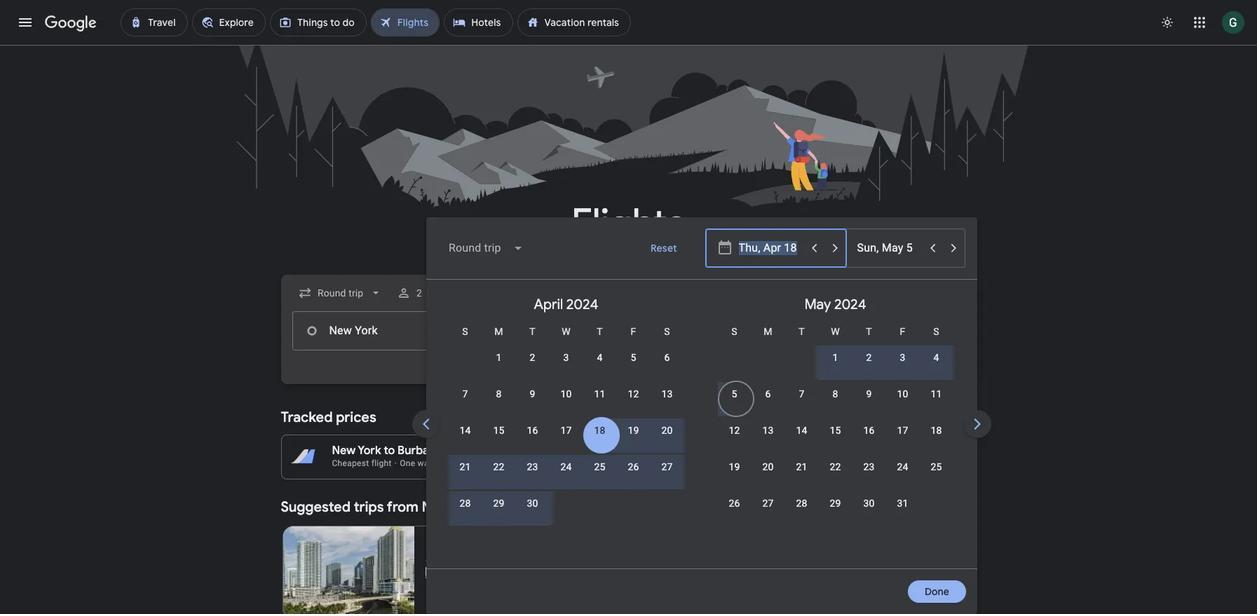 Task type: describe. For each thing, give the bounding box(es) containing it.
tracked
[[281, 409, 333, 427]]

fri, may 17 element
[[898, 424, 909, 438]]

1 los from the left
[[459, 444, 477, 458]]

wed, apr 24 element
[[561, 460, 572, 474]]

done button
[[908, 575, 966, 609]]

24 for the wed, apr 24 element
[[561, 462, 572, 473]]

2 29 button from the left
[[819, 497, 853, 530]]

tue, apr 9 element
[[530, 387, 536, 401]]

mon, apr 22 element
[[493, 460, 505, 474]]

857 US dollars text field
[[708, 457, 731, 469]]

sat, may 4 element
[[934, 351, 940, 365]]

15 for wed, may 15 element in the right bottom of the page
[[830, 425, 841, 436]]

2 button
[[391, 276, 447, 310]]

$857
[[708, 457, 731, 469]]

suggested trips from new york
[[281, 499, 483, 516]]

1 24 button from the left
[[550, 460, 583, 494]]

16 for thu, may 16 element
[[864, 425, 875, 436]]

may 2024
[[805, 296, 867, 314]]

tracked prices
[[281, 409, 376, 427]]

may 2024 row group
[[701, 286, 971, 563]]

18 for thu, apr 18, departure date. element
[[594, 425, 606, 436]]

thu, may 2 element
[[867, 351, 872, 365]]

grid inside the flight search box
[[432, 286, 1240, 577]]

1 horizontal spatial 6 button
[[752, 387, 785, 421]]

3 s from the left
[[732, 326, 738, 337]]

25 button inside april 2024 row group
[[583, 460, 617, 494]]

2 angeles from the left
[[696, 444, 738, 458]]

thu, may 16 element
[[864, 424, 875, 438]]

2 inside popup button
[[417, 288, 422, 299]]

sun, may 19 element
[[729, 460, 740, 474]]

row containing 21
[[449, 454, 684, 494]]

thu, may 30 element
[[864, 497, 875, 511]]

reset
[[651, 242, 677, 255]]

2024 for april 2024
[[567, 296, 599, 314]]

tue, may 14 element
[[796, 424, 808, 438]]

4 s from the left
[[934, 326, 940, 337]]

next image
[[961, 408, 994, 441]]

cheapest flight for to
[[566, 459, 626, 469]]

nonstop
[[443, 568, 481, 579]]

12 for sun, may 12 element
[[729, 425, 740, 436]]

2 25 button from the left
[[920, 460, 954, 494]]

2 28 button from the left
[[785, 497, 819, 530]]

2 9 button from the left
[[853, 387, 886, 421]]

april 2024 row group
[[432, 286, 701, 563]]

mon, apr 8 element
[[496, 387, 502, 401]]

0 vertical spatial return text field
[[858, 229, 922, 267]]

york inside region
[[454, 499, 483, 516]]

min
[[523, 568, 540, 579]]

sun, may 12 element
[[729, 424, 740, 438]]

flight for to
[[372, 459, 392, 469]]

1 horizontal spatial 27 button
[[752, 497, 785, 530]]

none text field inside the flight search box
[[292, 311, 490, 351]]

29 for wed, may 29 element
[[830, 498, 841, 509]]

sun, may 26 element
[[729, 497, 740, 511]]

21 for sun, apr 21 element
[[460, 462, 471, 473]]

0 vertical spatial 12 button
[[617, 387, 651, 421]]

2 17 button from the left
[[886, 424, 920, 457]]

w for may
[[831, 326, 840, 337]]

sat, apr 20 element
[[662, 424, 673, 438]]

20 – 27,
[[445, 553, 481, 565]]

16 for the tue, apr 16 element
[[527, 425, 538, 436]]

30 for tue, apr 30 element
[[527, 498, 538, 509]]

suggested trips from new york region
[[281, 491, 977, 614]]

2 21 button from the left
[[785, 460, 819, 494]]

1 8 button from the left
[[482, 387, 516, 421]]

row containing 26
[[718, 490, 920, 530]]

27 for mon, may 27 element
[[763, 498, 774, 509]]

row containing 5
[[718, 381, 954, 421]]

31 button
[[886, 497, 920, 530]]

10 for wed, apr 10 'element'
[[561, 389, 572, 400]]

sat, apr 27 element
[[662, 460, 673, 474]]

26 for fri, apr 26 element
[[628, 462, 639, 473]]

5 for fri, apr 5 element
[[631, 352, 637, 363]]

15 button inside april 2024 row group
[[482, 424, 516, 457]]

york inside tracked prices region
[[358, 444, 381, 458]]

8 for wed, may 8 element
[[833, 389, 839, 400]]

18 for sat, may 18 element
[[931, 425, 942, 436]]

15 for mon, apr 15 element
[[493, 425, 505, 436]]

miami for miami
[[426, 538, 458, 552]]

way for 1st  image
[[418, 459, 433, 469]]

fri, may 24 element
[[898, 460, 909, 474]]

0 horizontal spatial 20 button
[[651, 424, 684, 457]]

sun, apr 7 element
[[463, 387, 468, 401]]

new inside region
[[422, 499, 451, 516]]

2 8 button from the left
[[819, 387, 853, 421]]

1 10 button from the left
[[550, 387, 583, 421]]

new york to burbank or los angeles
[[332, 444, 522, 458]]

2 to from the left
[[601, 444, 612, 458]]

trips
[[354, 499, 384, 516]]

2 16 button from the left
[[853, 424, 886, 457]]

mon, apr 1 element
[[496, 351, 502, 365]]

14298 US dollars text field
[[929, 457, 965, 469]]

1 29 button from the left
[[482, 497, 516, 530]]

17 for the wed, apr 17 element on the bottom of the page
[[561, 425, 572, 436]]

14 for tue, may 14 element
[[796, 425, 808, 436]]

wed, may 29 element
[[830, 497, 841, 511]]

1 30 button from the left
[[516, 497, 550, 530]]

thu, apr 4 element
[[597, 351, 603, 365]]

13 button inside may 2024 row group
[[752, 424, 785, 457]]

fri, apr 12 element
[[628, 387, 639, 401]]

23 button inside april 2024 row group
[[516, 460, 550, 494]]

1 horizontal spatial 20 button
[[752, 460, 785, 494]]

row up wed, apr 10 'element'
[[482, 339, 684, 384]]

0 horizontal spatial 26 button
[[617, 460, 651, 494]]

2  image from the left
[[837, 459, 840, 469]]

0 horizontal spatial 19 button
[[617, 424, 651, 457]]

2 22 button from the left
[[819, 460, 853, 494]]

2 11 button from the left
[[920, 387, 954, 421]]

row group inside grid
[[971, 286, 1240, 563]]

26 for the sun, may 26 'element'
[[729, 498, 740, 509]]

cheapest flight for york
[[332, 459, 392, 469]]

1 angeles from the left
[[479, 444, 522, 458]]

21 for tue, may 21 element
[[796, 462, 808, 473]]

departure text field for bottommost return text field
[[738, 312, 803, 350]]

tue, may 21 element
[[796, 460, 808, 474]]

30 for thu, may 30 element
[[864, 498, 875, 509]]

1 for may
[[833, 352, 839, 363]]

tue, apr 30 element
[[527, 497, 538, 511]]

tracked prices region
[[281, 401, 977, 480]]

13 for sat, apr 13 element
[[662, 389, 673, 400]]

wed, apr 17 element
[[561, 424, 572, 438]]

2 burbank from the left
[[614, 444, 659, 458]]

3 for april 2024
[[564, 352, 569, 363]]

4 for may 2024
[[934, 352, 940, 363]]

8 for mon, apr 8 element
[[496, 389, 502, 400]]

2 way from the left
[[652, 459, 667, 469]]

tue, apr 16 element
[[527, 424, 538, 438]]

1 11 button from the left
[[583, 387, 617, 421]]

m for april 2024
[[495, 326, 503, 337]]

2 one from the left
[[634, 459, 649, 469]]

explore
[[865, 502, 900, 514]]

cheapest for new
[[332, 459, 369, 469]]

0 vertical spatial 27 button
[[651, 460, 684, 494]]

2 10 button from the left
[[886, 387, 920, 421]]

april 2024
[[534, 296, 599, 314]]

flights
[[572, 199, 686, 249]]

1 horizontal spatial 19 button
[[718, 460, 752, 494]]

1 vertical spatial 5 button
[[718, 387, 752, 421]]

destinations
[[902, 502, 960, 514]]

tue, apr 23 element
[[527, 460, 538, 474]]

2 for may
[[867, 352, 872, 363]]

f for april 2024
[[631, 326, 637, 337]]

sun, may 5, return date. element
[[732, 387, 738, 401]]

row containing 12
[[718, 417, 954, 457]]

29 for mon, apr 29 element
[[493, 498, 505, 509]]

1 burbank from the left
[[398, 444, 442, 458]]

2024 inside the suggested trips from new york region
[[483, 553, 506, 565]]

fri, may 10 element
[[898, 387, 909, 401]]

19 for fri, apr 19 element
[[628, 425, 639, 436]]

5 for sun, may 5, return date. element
[[732, 389, 738, 400]]

3 hr 19 min
[[489, 568, 540, 579]]

cheapest for miami
[[566, 459, 603, 469]]

wed, may 15 element
[[830, 424, 841, 438]]

2 los from the left
[[675, 444, 693, 458]]

1 vertical spatial return text field
[[857, 312, 921, 350]]

7 for tue, may 7 element
[[799, 389, 805, 400]]

31
[[898, 498, 909, 509]]

2 or from the left
[[661, 444, 673, 458]]

11 for sat, may 11 element
[[931, 389, 942, 400]]

emirates
[[800, 459, 835, 469]]

2 button for may 2024
[[853, 351, 886, 384]]



Task type: locate. For each thing, give the bounding box(es) containing it.
1 horizontal spatial 12
[[729, 425, 740, 436]]

26 button down miami to burbank or los angeles
[[617, 460, 651, 494]]

1 horizontal spatial 3
[[564, 352, 569, 363]]

fri, may 31 element
[[898, 497, 909, 511]]

20 up miami to burbank or los angeles
[[662, 425, 673, 436]]

17 inside april 2024 row group
[[561, 425, 572, 436]]

17 button up the wed, apr 24 element
[[550, 424, 583, 457]]

4 button inside april 2024 row group
[[583, 351, 617, 384]]

11
[[594, 389, 606, 400], [931, 389, 942, 400]]

one for 1st  image
[[400, 459, 415, 469]]

jan 20 – 27, 2024
[[426, 553, 506, 565]]

0 horizontal spatial 9
[[530, 389, 536, 400]]

2 23 from the left
[[864, 462, 875, 473]]

2 7 from the left
[[799, 389, 805, 400]]

5 button
[[617, 351, 651, 384], [718, 387, 752, 421]]

8 button
[[482, 387, 516, 421], [819, 387, 853, 421]]

11 for thu, apr 11 element
[[594, 389, 606, 400]]

fri, may 3 element
[[900, 351, 906, 365]]

1 f from the left
[[631, 326, 637, 337]]

5
[[631, 352, 637, 363], [732, 389, 738, 400]]

prices
[[336, 409, 376, 427]]

10
[[561, 389, 572, 400], [898, 389, 909, 400]]

f
[[631, 326, 637, 337], [900, 326, 906, 337]]

f inside may 2024 row group
[[900, 326, 906, 337]]

0 horizontal spatial 6 button
[[651, 351, 684, 384]]

0 horizontal spatial angeles
[[479, 444, 522, 458]]

15 up more info icon
[[493, 425, 505, 436]]

1 vertical spatial 6 button
[[752, 387, 785, 421]]

30 inside may 2024 row group
[[864, 498, 875, 509]]

1 horizontal spatial 24
[[898, 462, 909, 473]]

one
[[400, 459, 415, 469], [634, 459, 649, 469], [843, 459, 858, 469]]

1 horizontal spatial 14
[[796, 425, 808, 436]]

26 left mon, may 27 element
[[729, 498, 740, 509]]

row up wed, may 29 element
[[718, 454, 954, 494]]

12 inside april 2024 row group
[[628, 389, 639, 400]]

18 right the fri, may 17 element
[[931, 425, 942, 436]]

1 or from the left
[[445, 444, 456, 458]]

14 for sun, apr 14 element
[[460, 425, 471, 436]]

0 horizontal spatial 5 button
[[617, 351, 651, 384]]

30 right mon, apr 29 element
[[527, 498, 538, 509]]

19 inside may 2024 row group
[[729, 462, 740, 473]]

1 button up wed, may 8 element
[[819, 351, 853, 384]]

new down prices
[[332, 444, 356, 458]]

1 s from the left
[[462, 326, 468, 337]]

25 right the wed, apr 24 element
[[594, 462, 606, 473]]

0 horizontal spatial 14 button
[[449, 424, 482, 457]]

1 1 button from the left
[[482, 351, 516, 384]]

1 3 button from the left
[[550, 351, 583, 384]]

0 horizontal spatial 15 button
[[482, 424, 516, 457]]

0 horizontal spatial 10
[[561, 389, 572, 400]]

19 for the sun, may 19 element
[[729, 462, 740, 473]]

mon, may 20 element
[[763, 460, 774, 474]]

4 button for may 2024
[[920, 351, 954, 384]]

previous image
[[409, 408, 443, 441]]

17 button up fri, may 24 element
[[886, 424, 920, 457]]

0 horizontal spatial 1
[[496, 352, 502, 363]]

22 button up mon, apr 29 element
[[482, 460, 516, 494]]

0 horizontal spatial 10 button
[[550, 387, 583, 421]]

grid
[[432, 286, 1240, 577]]

f inside april 2024 row group
[[631, 326, 637, 337]]

hr
[[498, 568, 507, 579]]

1 25 from the left
[[594, 462, 606, 473]]

1 horizontal spatial miami
[[566, 444, 598, 458]]

1 horizontal spatial 26 button
[[718, 497, 752, 530]]

20
[[662, 425, 673, 436], [763, 462, 774, 473]]

2 25 from the left
[[931, 462, 942, 473]]

25 inside may 2024 row group
[[931, 462, 942, 473]]

from
[[387, 499, 419, 516]]

8
[[496, 389, 502, 400], [833, 389, 839, 400]]

1 vertical spatial 20
[[763, 462, 774, 473]]

9 for thu, may 9 element
[[867, 389, 872, 400]]

1 horizontal spatial 26
[[729, 498, 740, 509]]

3 button for may 2024
[[886, 351, 920, 384]]

23 right wed, may 22 element
[[864, 462, 875, 473]]

new
[[332, 444, 356, 458], [422, 499, 451, 516]]

1 7 from the left
[[463, 389, 468, 400]]

mon, may 13 element
[[763, 424, 774, 438]]

row up fri, may 10 element
[[819, 339, 954, 384]]

25 button
[[583, 460, 617, 494], [920, 460, 954, 494]]

2
[[417, 288, 422, 299], [530, 352, 536, 363], [867, 352, 872, 363]]

wed, may 22 element
[[830, 460, 841, 474]]

tue, may 28 element
[[796, 497, 808, 511]]

1  image from the left
[[395, 459, 397, 469]]

19 right "hr" at the left bottom of the page
[[509, 568, 521, 579]]

1 14 button from the left
[[449, 424, 482, 457]]

14 button up tue, may 21 element
[[785, 424, 819, 457]]

22 inside april 2024 row group
[[493, 462, 505, 473]]

s
[[462, 326, 468, 337], [664, 326, 670, 337], [732, 326, 738, 337], [934, 326, 940, 337]]

0 horizontal spatial 16 button
[[516, 424, 550, 457]]

1 to from the left
[[384, 444, 395, 458]]

1 14 from the left
[[460, 425, 471, 436]]

 image inside the suggested trips from new york region
[[484, 566, 487, 580]]

1 15 from the left
[[493, 425, 505, 436]]

28 right mon, may 27 element
[[796, 498, 808, 509]]

11 button up sat, may 18 element
[[920, 387, 954, 421]]

f for may 2024
[[900, 326, 906, 337]]

row down the wed, apr 17 element on the bottom of the page
[[449, 454, 684, 494]]

row
[[482, 339, 684, 384], [819, 339, 954, 384], [449, 381, 684, 421], [718, 381, 954, 421], [449, 417, 684, 457], [718, 417, 954, 457], [449, 454, 684, 494], [718, 454, 954, 494], [449, 490, 550, 530], [718, 490, 920, 530]]

24 for fri, may 24 element
[[898, 462, 909, 473]]

16 left the fri, may 17 element
[[864, 425, 875, 436]]

tue, may 7 element
[[799, 387, 805, 401]]

1 horizontal spatial 25 button
[[920, 460, 954, 494]]

0 horizontal spatial 27 button
[[651, 460, 684, 494]]

28 inside may 2024 row group
[[796, 498, 808, 509]]

8 inside may 2024 row group
[[833, 389, 839, 400]]

2024 inside april 2024 row group
[[567, 296, 599, 314]]

3 one from the left
[[843, 459, 858, 469]]

sat, may 18 element
[[931, 424, 942, 438]]

2 button for april 2024
[[516, 351, 550, 384]]

2 21 from the left
[[796, 462, 808, 473]]

0 vertical spatial 19
[[628, 425, 639, 436]]

24 inside april 2024 row group
[[561, 462, 572, 473]]

21 button up tue, may 28 element
[[785, 460, 819, 494]]

row containing 14
[[449, 417, 684, 457]]

21 left wed, may 22 element
[[796, 462, 808, 473]]

9 for tue, apr 9 element
[[530, 389, 536, 400]]

fri, apr 19 element
[[628, 424, 639, 438]]

1 cheapest from the left
[[332, 459, 369, 469]]

f up fri, may 3 element
[[900, 326, 906, 337]]

29 inside may 2024 row group
[[830, 498, 841, 509]]

2 3 button from the left
[[886, 351, 920, 384]]

2 4 button from the left
[[920, 351, 954, 384]]

21 button
[[449, 460, 482, 494], [785, 460, 819, 494]]

15 inside april 2024 row group
[[493, 425, 505, 436]]

13 button up mon, may 20 element
[[752, 424, 785, 457]]

1 1 from the left
[[496, 352, 502, 363]]

3 t from the left
[[799, 326, 805, 337]]

change appearance image
[[1151, 6, 1185, 39]]

miami
[[566, 444, 598, 458], [426, 538, 458, 552]]

miami to burbank or los angeles
[[566, 444, 738, 458]]

0 horizontal spatial 21 button
[[449, 460, 482, 494]]

26 button left mon, may 27 element
[[718, 497, 752, 530]]

w inside may 2024 row group
[[831, 326, 840, 337]]

april
[[534, 296, 563, 314]]

1 horizontal spatial angeles
[[696, 444, 738, 458]]

burbank
[[398, 444, 442, 458], [614, 444, 659, 458]]

1 horizontal spatial 29
[[830, 498, 841, 509]]

fri, apr 5 element
[[631, 351, 637, 365]]

12 button
[[617, 387, 651, 421], [718, 424, 752, 457]]

More info text field
[[483, 444, 497, 462]]

16 left the wed, apr 17 element on the bottom of the page
[[527, 425, 538, 436]]

18 button up thu, apr 25 element
[[583, 424, 617, 457]]

7 inside april 2024 row group
[[463, 389, 468, 400]]

or
[[445, 444, 456, 458], [661, 444, 673, 458]]

suggested
[[281, 499, 351, 516]]

0 vertical spatial 12
[[628, 389, 639, 400]]

flight
[[372, 459, 392, 469], [605, 459, 626, 469]]

york
[[358, 444, 381, 458], [454, 499, 483, 516]]

0 horizontal spatial 13 button
[[651, 387, 684, 421]]

tue, apr 2 element
[[530, 351, 536, 365]]

26 down miami to burbank or los angeles
[[628, 462, 639, 473]]

9 right mon, apr 8 element
[[530, 389, 536, 400]]

row containing 7
[[449, 381, 684, 421]]

0 horizontal spatial 23 button
[[516, 460, 550, 494]]

row group
[[971, 286, 1240, 563]]

16 button up the thu, may 23 element
[[853, 424, 886, 457]]

29
[[493, 498, 505, 509], [830, 498, 841, 509]]

2024 right may
[[835, 296, 867, 314]]

17 inside may 2024 row group
[[898, 425, 909, 436]]

1 horizontal spatial 11
[[931, 389, 942, 400]]

cheapest
[[332, 459, 369, 469], [566, 459, 603, 469]]

20 for mon, may 20 element
[[763, 462, 774, 473]]

28 button
[[449, 497, 482, 530], [785, 497, 819, 530]]

1 21 button from the left
[[449, 460, 482, 494]]

29 button right tue, may 28 element
[[819, 497, 853, 530]]

11 button
[[583, 387, 617, 421], [920, 387, 954, 421]]

10 for fri, may 10 element
[[898, 389, 909, 400]]

3 inside april 2024 row group
[[564, 352, 569, 363]]

1 button for may
[[819, 351, 853, 384]]

1 flight from the left
[[372, 459, 392, 469]]

7 inside may 2024 row group
[[799, 389, 805, 400]]

Departure text field
[[739, 229, 804, 267], [738, 312, 803, 350]]

way for 2nd  image from the left
[[860, 459, 876, 469]]

4 button inside may 2024 row group
[[920, 351, 954, 384]]

2 24 from the left
[[898, 462, 909, 473]]

2 17 from the left
[[898, 425, 909, 436]]

19
[[628, 425, 639, 436], [729, 462, 740, 473], [509, 568, 521, 579]]

frontier image
[[426, 568, 437, 579]]

one way right wed, may 22 element
[[843, 459, 876, 469]]

24 button
[[550, 460, 583, 494], [886, 460, 920, 494]]

9 inside may 2024 row group
[[867, 389, 872, 400]]

27 down miami to burbank or los angeles
[[662, 462, 673, 473]]

None text field
[[292, 311, 490, 351]]

2 button
[[516, 351, 550, 384], [853, 351, 886, 384]]

1 horizontal spatial 29 button
[[819, 497, 853, 530]]

0 horizontal spatial 16
[[527, 425, 538, 436]]

7 right mon, may 6 element
[[799, 389, 805, 400]]

10 left sat, may 11 element
[[898, 389, 909, 400]]

Return text field
[[858, 229, 922, 267], [857, 312, 921, 350]]

1 for april
[[496, 352, 502, 363]]

14 left mon, apr 15 element
[[460, 425, 471, 436]]

23
[[527, 462, 538, 473], [864, 462, 875, 473]]

cheapest flight
[[332, 459, 392, 469], [566, 459, 626, 469]]

mon, apr 15 element
[[493, 424, 505, 438]]

24 inside may 2024 row group
[[898, 462, 909, 473]]

sun, apr 14 element
[[460, 424, 471, 438]]

5 button up fri, apr 12 element
[[617, 351, 651, 384]]

0 horizontal spatial 20
[[662, 425, 673, 436]]

3 for may 2024
[[900, 352, 906, 363]]

0 horizontal spatial 11
[[594, 389, 606, 400]]

1 inside may 2024 row group
[[833, 352, 839, 363]]

one right wed, may 22 element
[[843, 459, 858, 469]]

1 horizontal spatial 20
[[763, 462, 774, 473]]

1 horizontal spatial 24 button
[[886, 460, 920, 494]]

17 right thu, may 16 element
[[898, 425, 909, 436]]

one way
[[400, 459, 433, 469], [634, 459, 667, 469], [843, 459, 876, 469]]

2 horizontal spatial 19
[[729, 462, 740, 473]]

2 s from the left
[[664, 326, 670, 337]]

6 for mon, may 6 element
[[766, 389, 771, 400]]

1 24 from the left
[[561, 462, 572, 473]]

19 inside april 2024 row group
[[628, 425, 639, 436]]

12
[[628, 389, 639, 400], [729, 425, 740, 436]]

20 right the sun, may 19 element
[[763, 462, 774, 473]]

row up the wed, apr 17 element on the bottom of the page
[[449, 381, 684, 421]]

24 left sat, may 25 element
[[898, 462, 909, 473]]

1 horizontal spatial burbank
[[614, 444, 659, 458]]

1 horizontal spatial 16 button
[[853, 424, 886, 457]]

16
[[527, 425, 538, 436], [864, 425, 875, 436]]

29 inside april 2024 row group
[[493, 498, 505, 509]]

2 29 from the left
[[830, 498, 841, 509]]

21 left the more info text box
[[460, 462, 471, 473]]

3 inside may 2024 row group
[[900, 352, 906, 363]]

jan
[[426, 553, 443, 565]]

1 horizontal spatial 19
[[628, 425, 639, 436]]

2 for april
[[530, 352, 536, 363]]

13 for the mon, may 13 element
[[763, 425, 774, 436]]

21
[[460, 462, 471, 473], [796, 462, 808, 473]]

one way down new york to burbank or los angeles
[[400, 459, 433, 469]]

0 vertical spatial 6
[[665, 352, 670, 363]]

3 right thu, may 2 'element'
[[900, 352, 906, 363]]

0 horizontal spatial 28
[[460, 498, 471, 509]]

 image
[[484, 566, 487, 580]]

2 30 from the left
[[864, 498, 875, 509]]

2 18 button from the left
[[920, 424, 954, 457]]

row containing 28
[[449, 490, 550, 530]]

2 w from the left
[[831, 326, 840, 337]]

10 button
[[550, 387, 583, 421], [886, 387, 920, 421]]

1 4 button from the left
[[583, 351, 617, 384]]

sat, may 11 element
[[931, 387, 942, 401]]

row up wed, may 22 element
[[718, 417, 954, 457]]

15 button inside may 2024 row group
[[819, 424, 853, 457]]

1 8 from the left
[[496, 389, 502, 400]]

3 button
[[550, 351, 583, 384], [886, 351, 920, 384]]

6 for "sat, apr 6" element
[[665, 352, 670, 363]]

1 21 from the left
[[460, 462, 471, 473]]

0 horizontal spatial 17 button
[[550, 424, 583, 457]]

1 22 button from the left
[[482, 460, 516, 494]]

1 way from the left
[[418, 459, 433, 469]]

13 inside april 2024 row group
[[662, 389, 673, 400]]

0 vertical spatial 20 button
[[651, 424, 684, 457]]

w up wed, may 1 element on the right
[[831, 326, 840, 337]]

1 horizontal spatial f
[[900, 326, 906, 337]]

2 14 from the left
[[796, 425, 808, 436]]

2 t from the left
[[597, 326, 603, 337]]

2 one way from the left
[[634, 459, 667, 469]]

6 inside may 2024 row group
[[766, 389, 771, 400]]

11 inside april 2024 row group
[[594, 389, 606, 400]]

15 button up 'mon, apr 22' element
[[482, 424, 516, 457]]

23 button up tue, apr 30 element
[[516, 460, 550, 494]]

one down new york to burbank or los angeles
[[400, 459, 415, 469]]

3 way from the left
[[860, 459, 876, 469]]

1 17 button from the left
[[550, 424, 583, 457]]

1 horizontal spatial 27
[[763, 498, 774, 509]]

13 inside may 2024 row group
[[763, 425, 774, 436]]

0 horizontal spatial 24
[[561, 462, 572, 473]]

mon, may 6 element
[[766, 387, 771, 401]]

23 button
[[516, 460, 550, 494], [853, 460, 886, 494]]

to up thu, apr 25 element
[[601, 444, 612, 458]]

los up sun, apr 21 element
[[459, 444, 477, 458]]

one down miami to burbank or los angeles
[[634, 459, 649, 469]]

29 button
[[482, 497, 516, 530], [819, 497, 853, 530]]

3 button for april 2024
[[550, 351, 583, 384]]

9 inside april 2024 row group
[[530, 389, 536, 400]]

10 inside may 2024 row group
[[898, 389, 909, 400]]

1 horizontal spatial 17 button
[[886, 424, 920, 457]]

2 horizontal spatial one way
[[843, 459, 876, 469]]

0 horizontal spatial 22
[[493, 462, 505, 473]]

2 30 button from the left
[[853, 497, 886, 530]]

17 right the tue, apr 16 element
[[561, 425, 572, 436]]

1 16 from the left
[[527, 425, 538, 436]]

8 inside april 2024 row group
[[496, 389, 502, 400]]

more info image
[[483, 444, 497, 458]]

1 horizontal spatial 15 button
[[819, 424, 853, 457]]

1 horizontal spatial los
[[675, 444, 693, 458]]

23 for the thu, may 23 element
[[864, 462, 875, 473]]

or up 'sat, apr 27' "element"
[[661, 444, 673, 458]]

12 for fri, apr 12 element
[[628, 389, 639, 400]]

17 for the fri, may 17 element
[[898, 425, 909, 436]]

wed, may 1 element
[[833, 351, 839, 365]]

18 button
[[583, 424, 617, 457], [920, 424, 954, 457]]

0 horizontal spatial flight
[[372, 459, 392, 469]]

0 vertical spatial new
[[332, 444, 356, 458]]

0 horizontal spatial 2 button
[[516, 351, 550, 384]]

$14,298
[[929, 457, 965, 469]]

5 inside may 2024 row group
[[732, 389, 738, 400]]

0 horizontal spatial 30
[[527, 498, 538, 509]]

1 horizontal spatial 28 button
[[785, 497, 819, 530]]

7
[[463, 389, 468, 400], [799, 389, 805, 400]]

1 7 button from the left
[[449, 387, 482, 421]]

mon, apr 29 element
[[493, 497, 505, 511]]

s up sun, may 5, return date. element
[[732, 326, 738, 337]]

1 horizontal spatial 7 button
[[785, 387, 819, 421]]

28 for tue, may 28 element
[[796, 498, 808, 509]]

m inside april 2024 row group
[[495, 326, 503, 337]]

w for april
[[562, 326, 571, 337]]

15 button up wed, may 22 element
[[819, 424, 853, 457]]

13 button
[[651, 387, 684, 421], [752, 424, 785, 457]]

w inside april 2024 row group
[[562, 326, 571, 337]]

cheapest down thu, apr 18, departure date. element
[[566, 459, 603, 469]]

los left $857 text field
[[675, 444, 693, 458]]

los
[[459, 444, 477, 458], [675, 444, 693, 458]]

28 inside april 2024 row group
[[460, 498, 471, 509]]

20 for sat, apr 20 element on the bottom of page
[[662, 425, 673, 436]]

1 left tue, apr 2 element
[[496, 352, 502, 363]]

wed, apr 10 element
[[561, 387, 572, 401]]

2 18 from the left
[[931, 425, 942, 436]]

7 button up tue, may 14 element
[[785, 387, 819, 421]]

w
[[562, 326, 571, 337], [831, 326, 840, 337]]

0 horizontal spatial 25
[[594, 462, 606, 473]]

15
[[493, 425, 505, 436], [830, 425, 841, 436]]

0 horizontal spatial or
[[445, 444, 456, 458]]

wed, apr 3 element
[[564, 351, 569, 365]]

23 inside april 2024 row group
[[527, 462, 538, 473]]

1 horizontal spatial 18
[[931, 425, 942, 436]]

9 right wed, may 8 element
[[867, 389, 872, 400]]

sat, may 25 element
[[931, 460, 942, 474]]

25 for thu, apr 25 element
[[594, 462, 606, 473]]

1 10 from the left
[[561, 389, 572, 400]]

mon, may 27 element
[[763, 497, 774, 511]]

thu, apr 11 element
[[594, 387, 606, 401]]

grid containing april 2024
[[432, 286, 1240, 577]]

burbank down previous icon
[[398, 444, 442, 458]]

2 1 from the left
[[833, 352, 839, 363]]

30 inside april 2024 row group
[[527, 498, 538, 509]]

1 4 from the left
[[597, 352, 603, 363]]

26 inside april 2024 row group
[[628, 462, 639, 473]]

thu, may 9 element
[[867, 387, 872, 401]]

27 for 'sat, apr 27' "element"
[[662, 462, 673, 473]]

cheapest flight up trips
[[332, 459, 392, 469]]

2 9 from the left
[[867, 389, 872, 400]]

27 left tue, may 28 element
[[763, 498, 774, 509]]

1 horizontal spatial one way
[[634, 459, 667, 469]]

miami inside tracked prices region
[[566, 444, 598, 458]]

2 23 button from the left
[[853, 460, 886, 494]]

flight left fri, apr 26 element
[[605, 459, 626, 469]]

thu, apr 18, departure date. element
[[594, 424, 606, 438]]

1 horizontal spatial cheapest
[[566, 459, 603, 469]]

None field
[[437, 231, 535, 265], [292, 281, 388, 306], [437, 231, 535, 265], [292, 281, 388, 306]]

23 inside may 2024 row group
[[864, 462, 875, 473]]

s up sat, may 4 element
[[934, 326, 940, 337]]

0 horizontal spatial 5
[[631, 352, 637, 363]]

1 horizontal spatial 21
[[796, 462, 808, 473]]

19 inside the suggested trips from new york region
[[509, 568, 521, 579]]

1 9 button from the left
[[516, 387, 550, 421]]

22 for 'mon, apr 22' element
[[493, 462, 505, 473]]

1 horizontal spatial 2 button
[[853, 351, 886, 384]]

16 inside april 2024 row group
[[527, 425, 538, 436]]

0 horizontal spatial 12 button
[[617, 387, 651, 421]]

4 for april 2024
[[597, 352, 603, 363]]

2024 for may 2024
[[835, 296, 867, 314]]

20 button
[[651, 424, 684, 457], [752, 460, 785, 494]]

2 7 button from the left
[[785, 387, 819, 421]]

1 horizontal spatial 14 button
[[785, 424, 819, 457]]

0 vertical spatial 27
[[662, 462, 673, 473]]

m inside may 2024 row group
[[764, 326, 773, 337]]

24
[[561, 462, 572, 473], [898, 462, 909, 473]]

1 horizontal spatial 22 button
[[819, 460, 853, 494]]

2 f from the left
[[900, 326, 906, 337]]

26 inside may 2024 row group
[[729, 498, 740, 509]]

Flight search field
[[270, 217, 1240, 614]]

1 28 from the left
[[460, 498, 471, 509]]

3 inside the suggested trips from new york region
[[489, 568, 495, 579]]

22 for wed, may 22 element
[[830, 462, 841, 473]]

thu, may 23 element
[[864, 460, 875, 474]]

0 horizontal spatial 3 button
[[550, 351, 583, 384]]

21 inside may 2024 row group
[[796, 462, 808, 473]]

12 left the mon, may 13 element
[[729, 425, 740, 436]]

1 horizontal spatial 21 button
[[785, 460, 819, 494]]

2024 right april
[[567, 296, 599, 314]]

1 m from the left
[[495, 326, 503, 337]]

1 horizontal spatial york
[[454, 499, 483, 516]]

m for may 2024
[[764, 326, 773, 337]]

1 25 button from the left
[[583, 460, 617, 494]]

 image down new york to burbank or los angeles
[[395, 459, 397, 469]]

miami inside the suggested trips from new york region
[[426, 538, 458, 552]]

1 horizontal spatial flight
[[605, 459, 626, 469]]

1 horizontal spatial 22
[[830, 462, 841, 473]]

21 inside april 2024 row group
[[460, 462, 471, 473]]

1 28 button from the left
[[449, 497, 482, 530]]

6
[[665, 352, 670, 363], [766, 389, 771, 400]]

14 button
[[449, 424, 482, 457], [785, 424, 819, 457]]

flight for burbank
[[605, 459, 626, 469]]

2 14 button from the left
[[785, 424, 819, 457]]

0 horizontal spatial 13
[[662, 389, 673, 400]]

0 horizontal spatial 17
[[561, 425, 572, 436]]

2024 inside may 2024 row group
[[835, 296, 867, 314]]

1 horizontal spatial 5 button
[[718, 387, 752, 421]]

explore destinations button
[[849, 497, 977, 519]]

5 inside april 2024 row group
[[631, 352, 637, 363]]

1 t from the left
[[530, 326, 536, 337]]

27 inside april 2024 row group
[[662, 462, 673, 473]]

0 horizontal spatial 29
[[493, 498, 505, 509]]

2 vertical spatial 19
[[509, 568, 521, 579]]

25 inside april 2024 row group
[[594, 462, 606, 473]]

1 18 button from the left
[[583, 424, 617, 457]]

0 horizontal spatial one way
[[400, 459, 433, 469]]

23 button inside may 2024 row group
[[853, 460, 886, 494]]

13
[[662, 389, 673, 400], [763, 425, 774, 436]]

5 left "sat, apr 6" element
[[631, 352, 637, 363]]

2 horizontal spatial 2024
[[835, 296, 867, 314]]

1 horizontal spatial 4
[[934, 352, 940, 363]]

22
[[493, 462, 505, 473], [830, 462, 841, 473]]

3 one way from the left
[[843, 459, 876, 469]]

10 inside april 2024 row group
[[561, 389, 572, 400]]

16 inside may 2024 row group
[[864, 425, 875, 436]]

sat, apr 13 element
[[662, 387, 673, 401]]

23 for tue, apr 23 element
[[527, 462, 538, 473]]

2 2 button from the left
[[853, 351, 886, 384]]

main menu image
[[17, 14, 34, 31]]

1 16 button from the left
[[516, 424, 550, 457]]

thu, apr 25 element
[[594, 460, 606, 474]]

9 button
[[516, 387, 550, 421], [853, 387, 886, 421]]

1 one way from the left
[[400, 459, 433, 469]]

sat, apr 6 element
[[665, 351, 670, 365]]

12 inside may 2024 row group
[[729, 425, 740, 436]]

2024
[[567, 296, 599, 314], [835, 296, 867, 314], [483, 553, 506, 565]]

28 for 'sun, apr 28' element
[[460, 498, 471, 509]]

2 m from the left
[[764, 326, 773, 337]]

2 8 from the left
[[833, 389, 839, 400]]

reset button
[[634, 231, 694, 265]]

24 left thu, apr 25 element
[[561, 462, 572, 473]]

one for 2nd  image from the left
[[843, 459, 858, 469]]

1 inside april 2024 row group
[[496, 352, 502, 363]]

explore destinations
[[865, 502, 960, 514]]

25 for sat, may 25 element
[[931, 462, 942, 473]]

one way down miami to burbank or los angeles
[[634, 459, 667, 469]]

t
[[530, 326, 536, 337], [597, 326, 603, 337], [799, 326, 805, 337], [866, 326, 872, 337]]

26
[[628, 462, 639, 473], [729, 498, 740, 509]]

m up mon, may 6 element
[[764, 326, 773, 337]]

row up wed, may 15 element in the right bottom of the page
[[718, 381, 954, 421]]

0 horizontal spatial 22 button
[[482, 460, 516, 494]]

20 button up 'sat, apr 27' "element"
[[651, 424, 684, 457]]

to
[[384, 444, 395, 458], [601, 444, 612, 458]]

row containing 19
[[718, 454, 954, 494]]

1 button up mon, apr 8 element
[[482, 351, 516, 384]]

18
[[594, 425, 606, 436], [931, 425, 942, 436]]

1 button for april
[[482, 351, 516, 384]]

11 inside may 2024 row group
[[931, 389, 942, 400]]

miami for miami to burbank or los angeles
[[566, 444, 598, 458]]

4 left fri, apr 5 element
[[597, 352, 603, 363]]

14
[[460, 425, 471, 436], [796, 425, 808, 436]]

14 inside april 2024 row group
[[460, 425, 471, 436]]

1 horizontal spatial 30 button
[[853, 497, 886, 530]]

27 inside may 2024 row group
[[763, 498, 774, 509]]

1 vertical spatial 12 button
[[718, 424, 752, 457]]

wed, may 8 element
[[833, 387, 839, 401]]

28 button left mon, apr 29 element
[[449, 497, 482, 530]]

7 button up sun, apr 14 element
[[449, 387, 482, 421]]

25 button right the wed, apr 24 element
[[583, 460, 617, 494]]

4
[[597, 352, 603, 363], [934, 352, 940, 363]]

1 horizontal spatial 10
[[898, 389, 909, 400]]

6 button
[[651, 351, 684, 384], [752, 387, 785, 421]]

21 button up 'sun, apr 28' element
[[449, 460, 482, 494]]

9
[[530, 389, 536, 400], [867, 389, 872, 400]]

1 22 from the left
[[493, 462, 505, 473]]

2 horizontal spatial 2
[[867, 352, 872, 363]]

1 one from the left
[[400, 459, 415, 469]]

angeles
[[479, 444, 522, 458], [696, 444, 738, 458]]

7 button
[[449, 387, 482, 421], [785, 387, 819, 421]]

30 button
[[516, 497, 550, 530], [853, 497, 886, 530]]

0 vertical spatial 5 button
[[617, 351, 651, 384]]

11 right fri, may 10 element
[[931, 389, 942, 400]]

18 button up sat, may 25 element
[[920, 424, 954, 457]]

1 vertical spatial 5
[[732, 389, 738, 400]]

2 15 from the left
[[830, 425, 841, 436]]

new inside tracked prices region
[[332, 444, 356, 458]]

18 right the wed, apr 17 element on the bottom of the page
[[594, 425, 606, 436]]

1 horizontal spatial 30
[[864, 498, 875, 509]]

0 horizontal spatial miami
[[426, 538, 458, 552]]

1 horizontal spatial 17
[[898, 425, 909, 436]]

13 button inside april 2024 row group
[[651, 387, 684, 421]]

1 11 from the left
[[594, 389, 606, 400]]

1 23 from the left
[[527, 462, 538, 473]]

4 t from the left
[[866, 326, 872, 337]]

2 cheapest from the left
[[566, 459, 603, 469]]

25
[[594, 462, 606, 473], [931, 462, 942, 473]]

1 left thu, may 2 'element'
[[833, 352, 839, 363]]

may
[[805, 296, 831, 314]]

17
[[561, 425, 572, 436], [898, 425, 909, 436]]

7 for sun, apr 7 element
[[463, 389, 468, 400]]

5 button up sun, may 12 element
[[718, 387, 752, 421]]

m
[[495, 326, 503, 337], [764, 326, 773, 337]]

0 horizontal spatial 6
[[665, 352, 670, 363]]

2 11 from the left
[[931, 389, 942, 400]]

14 inside may 2024 row group
[[796, 425, 808, 436]]

sun, apr 21 element
[[460, 460, 471, 474]]

19 button up the sun, may 26 'element'
[[718, 460, 752, 494]]

8 button up mon, apr 15 element
[[482, 387, 516, 421]]

0 vertical spatial york
[[358, 444, 381, 458]]

18 inside april 2024 row group
[[594, 425, 606, 436]]

3 button up wed, apr 10 'element'
[[550, 351, 583, 384]]

sun, apr 28 element
[[460, 497, 471, 511]]

30 right wed, may 29 element
[[864, 498, 875, 509]]

 image
[[395, 459, 397, 469], [837, 459, 840, 469]]

done
[[925, 586, 949, 598]]

1 horizontal spatial 9 button
[[853, 387, 886, 421]]

3
[[564, 352, 569, 363], [900, 352, 906, 363], [489, 568, 495, 579]]

15 inside may 2024 row group
[[830, 425, 841, 436]]

cheapest flight down thu, apr 18, departure date. element
[[566, 459, 626, 469]]

24 button up 31
[[886, 460, 920, 494]]

6 button up sat, apr 13 element
[[651, 351, 684, 384]]

14 button up sun, apr 21 element
[[449, 424, 482, 457]]

6 left tue, may 7 element
[[766, 389, 771, 400]]

2 24 button from the left
[[886, 460, 920, 494]]

22 left the thu, may 23 element
[[830, 462, 841, 473]]

departure text field for top return text field
[[739, 229, 804, 267]]

t up the thu, apr 4 element
[[597, 326, 603, 337]]

4 button for april 2024
[[583, 351, 617, 384]]

way
[[418, 459, 433, 469], [652, 459, 667, 469], [860, 459, 876, 469]]

2 10 from the left
[[898, 389, 909, 400]]

22 inside may 2024 row group
[[830, 462, 841, 473]]

18 inside may 2024 row group
[[931, 425, 942, 436]]

1 17 from the left
[[561, 425, 572, 436]]

6 inside april 2024 row group
[[665, 352, 670, 363]]

19 button
[[617, 424, 651, 457], [718, 460, 752, 494]]

26 button
[[617, 460, 651, 494], [718, 497, 752, 530]]

fri, apr 26 element
[[628, 460, 639, 474]]



Task type: vqa. For each thing, say whether or not it's contained in the screenshot.


